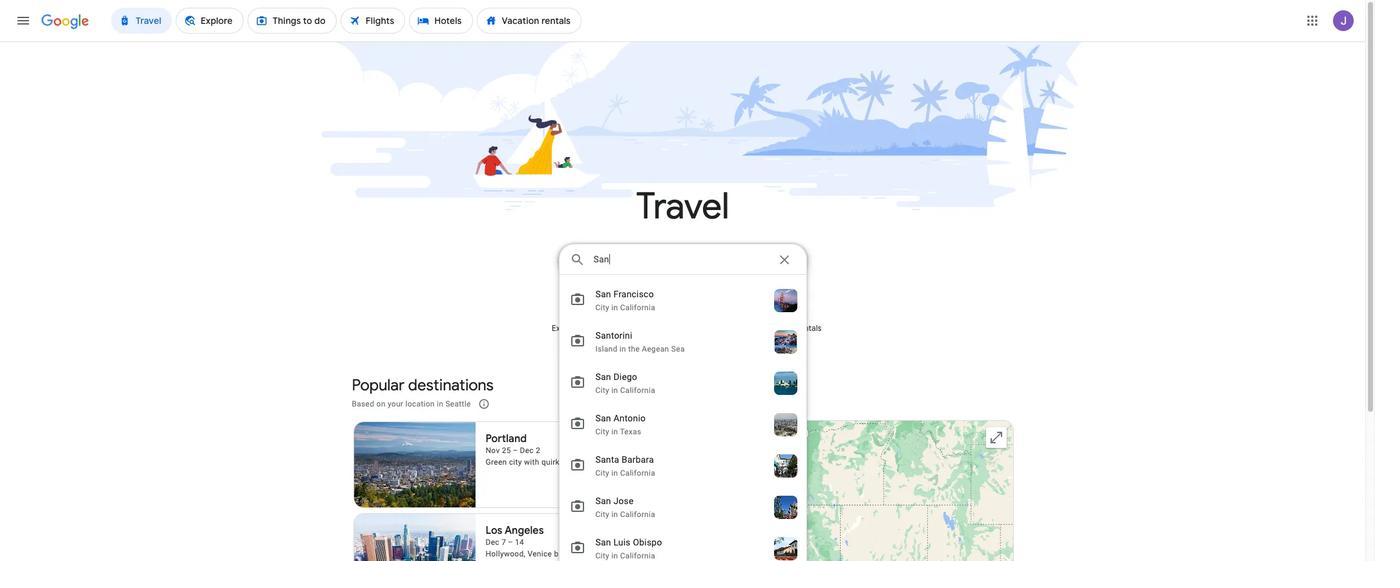 Task type: locate. For each thing, give the bounding box(es) containing it.
things to do link
[[593, 290, 649, 344]]

antonio
[[614, 413, 646, 423]]

the inside santorini island in the aegean sea
[[629, 345, 640, 354]]

city up san antonio city in texas
[[596, 386, 610, 395]]

california inside santa barbara city in california
[[620, 469, 656, 478]]

3 california from the top
[[620, 469, 656, 478]]

city up santa at the left bottom of page
[[596, 427, 610, 436]]

san inside san diego city in california
[[596, 372, 611, 382]]

culture
[[594, 457, 619, 466]]

2 california from the top
[[620, 386, 656, 395]]

beach
[[554, 549, 576, 558]]

san inside san jose city in california
[[596, 496, 611, 506]]

san jose city in california
[[596, 496, 656, 519]]

california inside 'san francisco city in california'
[[620, 303, 656, 312]]

city inside santa barbara city in california
[[596, 469, 610, 478]]

california
[[620, 303, 656, 312], [620, 386, 656, 395], [620, 469, 656, 478], [620, 510, 656, 519], [620, 551, 656, 560]]

san left antonio
[[596, 413, 611, 423]]

seattle
[[446, 399, 471, 408]]

city up lakers
[[596, 510, 610, 519]]

0 vertical spatial the
[[629, 345, 640, 354]]

7 – 14
[[502, 538, 524, 547]]

4 california from the top
[[620, 510, 656, 519]]

island
[[596, 345, 618, 354]]

portland nov 25 – dec 2 green city with quirky, vibrant culture
[[486, 432, 619, 466]]

california down diego
[[620, 386, 656, 395]]

4 san from the top
[[596, 496, 611, 506]]

6 city from the top
[[596, 551, 610, 560]]

vacation rentals button
[[758, 290, 827, 344]]

in down culture
[[612, 469, 618, 478]]

san inside 'san francisco city in california'
[[596, 289, 611, 299]]

san francisco option
[[560, 280, 806, 321]]

travel heading
[[280, 184, 1086, 229]]

california inside san diego city in california
[[620, 386, 656, 395]]

california down barbara
[[620, 469, 656, 478]]

green
[[486, 457, 507, 466]]

list box containing san francisco
[[560, 275, 806, 561]]

california down the obispo
[[620, 551, 656, 560]]

118 us dollars element
[[651, 468, 669, 481]]

5 california from the top
[[620, 551, 656, 560]]

3 san from the top
[[596, 413, 611, 423]]

4 city from the top
[[596, 469, 610, 478]]

nov
[[486, 446, 500, 455]]

california for francisco
[[620, 303, 656, 312]]

san inside san luis obispo city in california
[[596, 537, 611, 548]]

in down jose
[[612, 510, 618, 519]]

san for san luis obispo
[[596, 537, 611, 548]]

0 horizontal spatial the
[[586, 549, 597, 558]]

city inside san luis obispo city in california
[[596, 551, 610, 560]]

san left francisco
[[596, 289, 611, 299]]

things to do
[[598, 323, 644, 334]]

city inside 'san francisco city in california'
[[596, 303, 610, 312]]

california for barbara
[[620, 469, 656, 478]]

aegean
[[642, 345, 669, 354]]

francisco
[[614, 289, 654, 299]]

city inside san antonio city in texas
[[596, 427, 610, 436]]

san up lakers
[[596, 537, 611, 548]]

city up the things
[[596, 303, 610, 312]]

city for san jose
[[596, 510, 610, 519]]

location
[[406, 399, 435, 408]]

city right the &
[[596, 551, 610, 560]]

san
[[596, 289, 611, 299], [596, 372, 611, 382], [596, 413, 611, 423], [596, 496, 611, 506], [596, 537, 611, 548]]

2 san from the top
[[596, 372, 611, 382]]

1 horizontal spatial the
[[629, 345, 640, 354]]

in
[[612, 303, 618, 312], [620, 345, 626, 354], [612, 386, 618, 395], [437, 399, 444, 408], [612, 427, 618, 436], [612, 469, 618, 478], [612, 510, 618, 519], [612, 551, 618, 560]]

san left diego
[[596, 372, 611, 382]]

in down luis
[[612, 551, 618, 560]]

city for san diego
[[596, 386, 610, 395]]

santa barbara city in california
[[596, 454, 656, 478]]

luis
[[614, 537, 631, 548]]

city inside san diego city in california
[[596, 386, 610, 395]]

san antonio option
[[560, 404, 806, 445]]

san for san antonio
[[596, 413, 611, 423]]

more information on trips from seattle. image
[[468, 388, 499, 419]]

california inside san jose city in california
[[620, 510, 656, 519]]

5 san from the top
[[596, 537, 611, 548]]

california down francisco
[[620, 303, 656, 312]]

san inside san antonio city in texas
[[596, 413, 611, 423]]

5 city from the top
[[596, 510, 610, 519]]

do
[[634, 323, 644, 334]]

santa
[[596, 454, 620, 465]]

barbara
[[622, 454, 654, 465]]

3 city from the top
[[596, 427, 610, 436]]

2
[[536, 446, 541, 455]]

1 city from the top
[[596, 303, 610, 312]]

$118
[[651, 469, 669, 481]]

california inside san luis obispo city in california
[[620, 551, 656, 560]]

1 vertical spatial the
[[586, 549, 597, 558]]

in down diego
[[612, 386, 618, 395]]

in left texas
[[612, 427, 618, 436]]

hollywood,
[[486, 549, 526, 558]]

san left jose
[[596, 496, 611, 506]]

things to do button
[[593, 290, 649, 344]]

the right the &
[[586, 549, 597, 558]]

&
[[578, 549, 583, 558]]

city for san antonio
[[596, 427, 610, 436]]

clear image
[[777, 251, 793, 267], [777, 252, 792, 268]]

city down culture
[[596, 469, 610, 478]]

in inside san jose city in california
[[612, 510, 618, 519]]

santa barbara option
[[560, 445, 806, 487]]

texas
[[620, 427, 642, 436]]

city
[[596, 303, 610, 312], [596, 386, 610, 395], [596, 427, 610, 436], [596, 469, 610, 478], [596, 510, 610, 519], [596, 551, 610, 560]]

things
[[598, 323, 623, 334]]

list box
[[560, 275, 806, 561]]

to
[[625, 323, 632, 334]]

in up the things
[[612, 303, 618, 312]]

city inside san jose city in california
[[596, 510, 610, 519]]

in down the santorini
[[620, 345, 626, 354]]

1 san from the top
[[596, 289, 611, 299]]

the
[[629, 345, 640, 354], [586, 549, 597, 558]]

the inside "los angeles dec 7 – 14 hollywood, venice beach & the lakers"
[[586, 549, 597, 558]]

on
[[377, 399, 386, 408]]

2 city from the top
[[596, 386, 610, 395]]

1 california from the top
[[620, 303, 656, 312]]

california down jose
[[620, 510, 656, 519]]

san luis obispo city in california
[[596, 537, 662, 560]]

the down 'do'
[[629, 345, 640, 354]]

san antonio city in texas
[[596, 413, 646, 436]]



Task type: describe. For each thing, give the bounding box(es) containing it.
in inside santorini island in the aegean sea
[[620, 345, 626, 354]]

city
[[509, 457, 522, 466]]

clear image inside search for destinations, sights and more "dialog"
[[777, 252, 792, 268]]

santorini
[[596, 330, 633, 341]]

rentals
[[797, 323, 822, 334]]

los angeles dec 7 – 14 hollywood, venice beach & the lakers
[[486, 524, 623, 558]]

in inside santa barbara city in california
[[612, 469, 618, 478]]

vacation rentals link
[[758, 290, 827, 344]]

based
[[352, 399, 375, 408]]

los
[[486, 524, 503, 537]]

based on your location in seattle
[[352, 399, 471, 408]]

25 – dec
[[502, 446, 534, 455]]

with
[[524, 457, 540, 466]]

venice
[[528, 549, 552, 558]]

destinations
[[408, 376, 494, 395]]

angeles
[[505, 524, 544, 537]]

lakers
[[599, 549, 623, 558]]

sea
[[672, 345, 685, 354]]

jose
[[614, 496, 634, 506]]

san francisco city in california
[[596, 289, 656, 312]]

popular
[[352, 376, 405, 395]]

san for san francisco
[[596, 289, 611, 299]]

san luis obispo option
[[560, 528, 806, 561]]

california for jose
[[620, 510, 656, 519]]

travel
[[636, 184, 730, 229]]

vacation rentals
[[763, 323, 822, 334]]

Search for destinations, sights and more text field
[[593, 244, 769, 274]]

your
[[388, 399, 404, 408]]

quirky,
[[542, 457, 565, 466]]

in inside san diego city in california
[[612, 386, 618, 395]]

in inside san luis obispo city in california
[[612, 551, 618, 560]]

san for san jose
[[596, 496, 611, 506]]

san diego city in california
[[596, 372, 656, 395]]

in inside san antonio city in texas
[[612, 427, 618, 436]]

vibrant
[[567, 457, 592, 466]]

search for destinations, sights and more dialog
[[559, 244, 807, 561]]

california for diego
[[620, 386, 656, 395]]

explore
[[552, 323, 580, 334]]

dec
[[486, 538, 500, 547]]

explore button
[[539, 290, 593, 344]]

santorini island in the aegean sea
[[596, 330, 685, 354]]

obispo
[[633, 537, 662, 548]]

travel main content
[[0, 41, 1366, 561]]

list box inside search for destinations, sights and more "dialog"
[[560, 275, 806, 561]]

in left seattle at the bottom left of the page
[[437, 399, 444, 408]]

explore link
[[539, 290, 593, 344]]

diego
[[614, 372, 638, 382]]

santorini option
[[560, 321, 806, 363]]

in inside 'san francisco city in california'
[[612, 303, 618, 312]]

vacation
[[763, 323, 795, 334]]

main menu image
[[16, 13, 31, 28]]

popular destinations
[[352, 376, 494, 395]]

san jose option
[[560, 487, 806, 528]]

san diego option
[[560, 363, 806, 404]]

portland
[[486, 432, 527, 445]]

san for san diego
[[596, 372, 611, 382]]

city for san francisco
[[596, 303, 610, 312]]

city for santa barbara
[[596, 469, 610, 478]]



Task type: vqa. For each thing, say whether or not it's contained in the screenshot.
City associated with San Antonio
yes



